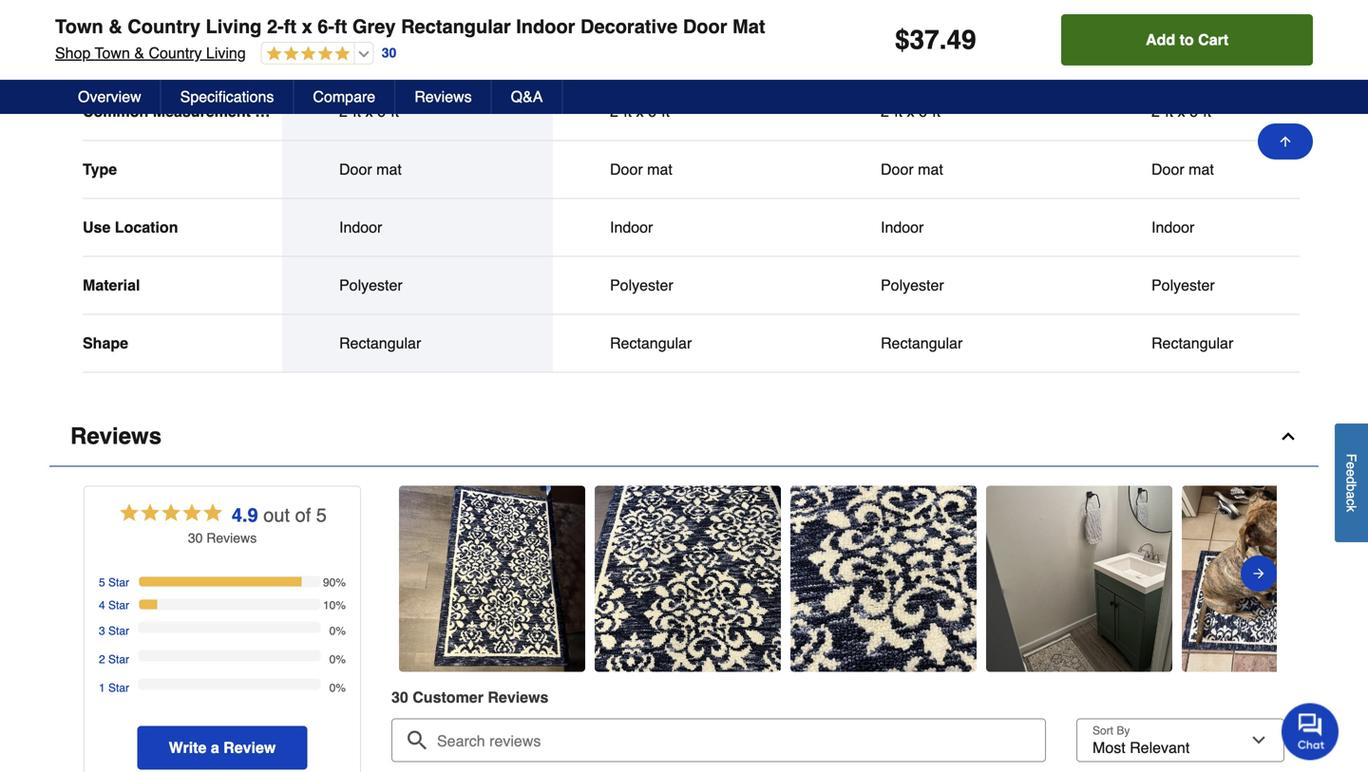 Task type: vqa. For each thing, say whether or not it's contained in the screenshot.
a to the top
yes



Task type: locate. For each thing, give the bounding box(es) containing it.
1 vertical spatial s
[[540, 689, 549, 707]]

0 vertical spatial 4.9 stars image
[[262, 46, 351, 63]]

write a review
[[169, 739, 276, 757]]

star for 5 star
[[108, 576, 129, 590]]

0 vertical spatial reviews
[[415, 88, 472, 106]]

1 vertical spatial 5
[[99, 576, 105, 590]]

1 door mat from the left
[[339, 160, 402, 178]]

2 polyester cell from the left
[[610, 276, 767, 295]]

$
[[895, 25, 910, 55]]

door mat
[[339, 160, 402, 178], [610, 160, 673, 178], [881, 160, 944, 178], [1152, 160, 1215, 178]]

1 vertical spatial 30
[[188, 531, 203, 546]]

3
[[99, 625, 105, 638]]

star up 4 star
[[108, 576, 129, 590]]

indoor
[[516, 16, 576, 38], [339, 218, 383, 236], [610, 218, 653, 236], [881, 218, 924, 236], [1152, 218, 1195, 236]]

4.9 stars image
[[262, 46, 351, 63], [118, 501, 224, 529]]

0 vertical spatial s
[[250, 531, 257, 546]]

overview button
[[59, 80, 161, 114]]

add to cart button
[[1062, 14, 1314, 66]]

2 door mat from the left
[[610, 160, 673, 178]]

1 polyester from the left
[[339, 276, 403, 294]]

star right 3
[[108, 625, 129, 638]]

compare
[[313, 88, 376, 106]]

chat invite button image
[[1282, 703, 1340, 761]]

mat
[[377, 160, 402, 178], [648, 160, 673, 178], [918, 160, 944, 178], [1189, 160, 1215, 178]]

2-ft x 6-ft down add to cart button
[[1152, 102, 1212, 120]]

0 horizontal spatial reviews
[[70, 423, 162, 449]]

2 vertical spatial 0%
[[330, 682, 346, 695]]

review right write
[[224, 739, 276, 757]]

q&a
[[511, 88, 543, 106]]

0 vertical spatial 0%
[[330, 625, 346, 638]]

ft
[[284, 16, 297, 38], [335, 16, 347, 38], [353, 102, 361, 120], [391, 102, 399, 120], [624, 102, 632, 120], [662, 102, 670, 120], [895, 102, 903, 120], [933, 102, 941, 120], [1166, 102, 1174, 120], [1204, 102, 1212, 120]]

0 horizontal spatial s
[[250, 531, 257, 546]]

add
[[1147, 31, 1176, 48]]

2 vertical spatial 30
[[392, 689, 409, 707]]

s inside "4.9 out of 5 30 review s"
[[250, 531, 257, 546]]

2
[[99, 653, 105, 667]]

s
[[250, 531, 257, 546], [540, 689, 549, 707]]

4 polyester from the left
[[1152, 276, 1216, 294]]

$ 37 . 49
[[895, 25, 977, 55]]

use location
[[83, 218, 178, 236]]

a
[[1345, 492, 1360, 499], [211, 739, 219, 757]]

0% for 3 star
[[330, 625, 346, 638]]

4.9 stars image left 4.9
[[118, 501, 224, 529]]

door
[[683, 16, 728, 38], [339, 160, 372, 178], [610, 160, 643, 178], [881, 160, 914, 178], [1152, 160, 1185, 178]]

compare button
[[294, 80, 396, 114]]

polyester
[[339, 276, 403, 294], [610, 276, 674, 294], [881, 276, 945, 294], [1152, 276, 1216, 294]]

3 door mat cell from the left
[[881, 160, 1038, 179]]

a right write
[[211, 739, 219, 757]]

town right shop
[[95, 44, 130, 62]]

polyester for first polyester cell
[[339, 276, 403, 294]]

grey
[[353, 16, 396, 38]]

6- down 37
[[919, 102, 933, 120]]

country up shop town & country living
[[128, 16, 201, 38]]

2-ft x 6-ft right l)
[[339, 102, 399, 120]]

0 vertical spatial 5
[[316, 505, 327, 526]]

1 horizontal spatial reviews
[[415, 88, 472, 106]]

chevron up image
[[1280, 427, 1299, 446]]

4 star from the top
[[108, 653, 129, 667]]

2 indoor cell from the left
[[610, 218, 767, 237]]

review inside button
[[224, 739, 276, 757]]

0 vertical spatial a
[[1345, 492, 1360, 499]]

1 vertical spatial review
[[488, 689, 540, 707]]

indoor cell
[[339, 218, 496, 237], [610, 218, 767, 237], [881, 218, 1038, 237], [1152, 218, 1309, 237]]

c
[[1345, 499, 1360, 506]]

location
[[115, 218, 178, 236]]

30
[[382, 45, 397, 61], [188, 531, 203, 546], [392, 689, 409, 707]]

&
[[109, 16, 122, 38], [134, 44, 144, 62]]

d
[[1345, 477, 1360, 484]]

beautiful design of rug image image
[[595, 570, 781, 589]]

0 horizontal spatial 5
[[99, 576, 105, 590]]

3 star from the top
[[108, 625, 129, 638]]

90%
[[323, 576, 346, 590]]

polyester for second polyester cell from the right
[[881, 276, 945, 294]]

review right customer
[[488, 689, 540, 707]]

1 vertical spatial 0%
[[330, 653, 346, 667]]

1 2-ft x 6-ft cell from the left
[[339, 102, 496, 121]]

x left l)
[[279, 102, 287, 120]]

1 door mat cell from the left
[[339, 160, 496, 179]]

1 vertical spatial a
[[211, 739, 219, 757]]

4 door mat from the left
[[1152, 160, 1215, 178]]

f e e d b a c k
[[1345, 454, 1360, 512]]

arrow up image
[[1279, 134, 1294, 149]]

0%
[[330, 625, 346, 638], [330, 653, 346, 667], [330, 682, 346, 695]]

1 horizontal spatial 5
[[316, 505, 327, 526]]

0 vertical spatial living
[[206, 16, 262, 38]]

door mat cell
[[339, 160, 496, 179], [610, 160, 767, 179], [881, 160, 1038, 179], [1152, 160, 1309, 179]]

star right 1
[[108, 682, 129, 695]]

town
[[55, 16, 103, 38], [95, 44, 130, 62]]

e up the b
[[1345, 470, 1360, 477]]

review
[[207, 531, 250, 546], [488, 689, 540, 707], [224, 739, 276, 757]]

5 star from the top
[[108, 682, 129, 695]]

5 star
[[99, 576, 129, 590]]

l)
[[291, 102, 306, 120]]

reviews button
[[396, 80, 492, 114], [49, 407, 1320, 467]]

shop
[[55, 44, 91, 62]]

a inside button
[[211, 739, 219, 757]]

e up d
[[1345, 462, 1360, 470]]

town up shop
[[55, 16, 103, 38]]

living
[[206, 16, 262, 38], [206, 44, 246, 62]]

review for 30 customer review s
[[488, 689, 540, 707]]

4 mat from the left
[[1189, 160, 1215, 178]]

0 horizontal spatial &
[[109, 16, 122, 38]]

a inside button
[[1345, 492, 1360, 499]]

2 star
[[99, 653, 129, 667]]

country up common measurement (w x l)
[[149, 44, 202, 62]]

0 horizontal spatial a
[[211, 739, 219, 757]]

1 vertical spatial reviews
[[70, 423, 162, 449]]

x down $
[[907, 102, 915, 120]]

e
[[1345, 462, 1360, 470], [1345, 470, 1360, 477]]

type
[[83, 160, 117, 178]]

3 mat from the left
[[918, 160, 944, 178]]

4
[[99, 599, 105, 612]]

4.9 out of 5 30 review s
[[188, 505, 327, 546]]

rectangular cell
[[339, 334, 496, 353], [610, 334, 767, 353], [881, 334, 1038, 353], [1152, 334, 1309, 353]]

3 door mat from the left
[[881, 160, 944, 178]]

0 vertical spatial review
[[207, 531, 250, 546]]

2 e from the top
[[1345, 470, 1360, 477]]

0 vertical spatial reviews button
[[396, 80, 492, 114]]

2-ft x 6-ft
[[339, 102, 399, 120], [610, 102, 670, 120], [881, 102, 941, 120], [1152, 102, 1212, 120]]

rectangular
[[401, 16, 511, 38], [339, 334, 421, 352], [610, 334, 692, 352], [881, 334, 963, 352], [1152, 334, 1234, 352]]

specifications button
[[161, 80, 294, 114]]

5 right of
[[316, 505, 327, 526]]

4 door mat cell from the left
[[1152, 160, 1309, 179]]

f e e d b a c k button
[[1336, 424, 1369, 543]]

1 e from the top
[[1345, 462, 1360, 470]]

5 inside "4.9 out of 5 30 review s"
[[316, 505, 327, 526]]

polyester for first polyester cell from the right
[[1152, 276, 1216, 294]]

star right 4
[[108, 599, 129, 612]]

4.9 stars image up compare at the left
[[262, 46, 351, 63]]

1 vertical spatial 4.9 stars image
[[118, 501, 224, 529]]

0 vertical spatial 30
[[382, 45, 397, 61]]

x
[[302, 16, 313, 38], [279, 102, 287, 120], [366, 102, 373, 120], [637, 102, 644, 120], [907, 102, 915, 120], [1178, 102, 1186, 120]]

2 mat from the left
[[648, 160, 673, 178]]

3 2-ft x 6-ft cell from the left
[[881, 102, 1038, 121]]

a up k at bottom
[[1345, 492, 1360, 499]]

3 polyester from the left
[[881, 276, 945, 294]]

common measurement (w x l)
[[83, 102, 306, 120]]

1 living from the top
[[206, 16, 262, 38]]

cart
[[1199, 31, 1229, 48]]

2-ft x 6-ft down decorative
[[610, 102, 670, 120]]

2 0% from the top
[[330, 653, 346, 667]]

4 star
[[99, 599, 129, 612]]

1 star from the top
[[108, 576, 129, 590]]

0 vertical spatial country
[[128, 16, 201, 38]]

30 for 30 customer review s
[[392, 689, 409, 707]]

review down 4.9
[[207, 531, 250, 546]]

2 vertical spatial review
[[224, 739, 276, 757]]

arrow right image
[[1252, 563, 1267, 586]]

6-
[[318, 16, 335, 38], [377, 102, 391, 120], [648, 102, 662, 120], [919, 102, 933, 120], [1190, 102, 1204, 120]]

shop town & country living
[[55, 44, 246, 62]]

2-
[[267, 16, 284, 38], [339, 102, 353, 120], [610, 102, 624, 120], [881, 102, 895, 120], [1152, 102, 1166, 120]]

4.9
[[232, 505, 258, 526]]

f
[[1345, 454, 1360, 462]]

3 0% from the top
[[330, 682, 346, 695]]

1 vertical spatial living
[[206, 44, 246, 62]]

town & country living 2-ft x 6-ft grey rectangular indoor decorative door mat
[[55, 16, 766, 38]]

0 vertical spatial &
[[109, 16, 122, 38]]

2-ft x 6-ft down $
[[881, 102, 941, 120]]

1 horizontal spatial &
[[134, 44, 144, 62]]

5
[[316, 505, 327, 526], [99, 576, 105, 590]]

x left the grey
[[302, 16, 313, 38]]

2-ft x 6-ft cell
[[339, 102, 496, 121], [610, 102, 767, 121], [881, 102, 1038, 121], [1152, 102, 1309, 121]]

6- down add to cart button
[[1190, 102, 1204, 120]]

& up overview button
[[134, 44, 144, 62]]

6- right compare at the left
[[377, 102, 391, 120]]

star
[[108, 576, 129, 590], [108, 599, 129, 612], [108, 625, 129, 638], [108, 653, 129, 667], [108, 682, 129, 695]]

material
[[83, 276, 140, 294]]

& up ratings
[[109, 16, 122, 38]]

4 rectangular cell from the left
[[1152, 334, 1309, 353]]

1 0% from the top
[[330, 625, 346, 638]]

5 up 4
[[99, 576, 105, 590]]

2 polyester from the left
[[610, 276, 674, 294]]

country
[[128, 16, 201, 38], [149, 44, 202, 62]]

reviews down town & country living 2-ft x 6-ft grey rectangular indoor decorative door mat in the top of the page
[[415, 88, 472, 106]]

reviews
[[415, 88, 472, 106], [70, 423, 162, 449]]

star right 2 at left
[[108, 653, 129, 667]]

2 star from the top
[[108, 599, 129, 612]]

polyester cell
[[339, 276, 496, 295], [610, 276, 767, 295], [881, 276, 1038, 295], [1152, 276, 1309, 295]]

reviews down shape
[[70, 423, 162, 449]]

ratings
[[83, 44, 138, 61]]

1 2-ft x 6-ft from the left
[[339, 102, 399, 120]]

1 horizontal spatial a
[[1345, 492, 1360, 499]]



Task type: describe. For each thing, give the bounding box(es) containing it.
1 horizontal spatial 4.9 stars image
[[262, 46, 351, 63]]

uploaded image image
[[1183, 570, 1369, 589]]

2 rectangular cell from the left
[[610, 334, 767, 353]]

4 2-ft x 6-ft cell from the left
[[1152, 102, 1309, 121]]

37
[[910, 25, 940, 55]]

1 mat from the left
[[377, 160, 402, 178]]

3 star
[[99, 625, 129, 638]]

1 horizontal spatial s
[[540, 689, 549, 707]]

k
[[1345, 506, 1360, 512]]

0% for 2 star
[[330, 653, 346, 667]]

of
[[295, 505, 311, 526]]

6- left the grey
[[318, 16, 335, 38]]

write
[[169, 739, 207, 757]]

polyester for third polyester cell from the right
[[610, 276, 674, 294]]

3 rectangular cell from the left
[[881, 334, 1038, 353]]

49
[[947, 25, 977, 55]]

star for 4 star
[[108, 599, 129, 612]]

add to cart
[[1147, 31, 1229, 48]]

x down decorative
[[637, 102, 644, 120]]

6- down decorative
[[648, 102, 662, 120]]

Search reviews text field
[[399, 719, 1039, 751]]

1
[[99, 682, 105, 695]]

b
[[1345, 484, 1360, 492]]

star for 1 star
[[108, 682, 129, 695]]

review inside "4.9 out of 5 30 review s"
[[207, 531, 250, 546]]

write a review button
[[138, 727, 307, 770]]

use
[[83, 218, 111, 236]]

10%
[[323, 599, 346, 612]]

2 2-ft x 6-ft cell from the left
[[610, 102, 767, 121]]

(w
[[255, 102, 275, 120]]

1 vertical spatial country
[[149, 44, 202, 62]]

.
[[940, 25, 947, 55]]

1 vertical spatial &
[[134, 44, 144, 62]]

star for 2 star
[[108, 653, 129, 667]]

2 door mat cell from the left
[[610, 160, 767, 179]]

1 polyester cell from the left
[[339, 276, 496, 295]]

customer
[[413, 689, 484, 707]]

overview
[[78, 88, 141, 106]]

30 for 30
[[382, 45, 397, 61]]

measurement
[[153, 102, 251, 120]]

1 vertical spatial town
[[95, 44, 130, 62]]

1 star
[[99, 682, 129, 695]]

2 2-ft x 6-ft from the left
[[610, 102, 670, 120]]

0 horizontal spatial 4.9 stars image
[[118, 501, 224, 529]]

mat
[[733, 16, 766, 38]]

x right l)
[[366, 102, 373, 120]]

1 indoor cell from the left
[[339, 218, 496, 237]]

x down add to cart button
[[1178, 102, 1186, 120]]

2 living from the top
[[206, 44, 246, 62]]

30 inside "4.9 out of 5 30 review s"
[[188, 531, 203, 546]]

q&a button
[[492, 80, 563, 114]]

star for 3 star
[[108, 625, 129, 638]]

out
[[264, 505, 290, 526]]

specifications
[[180, 88, 274, 106]]

1 vertical spatial reviews button
[[49, 407, 1320, 467]]

decorative
[[581, 16, 678, 38]]

30 customer review s
[[392, 689, 549, 707]]

reviews for the bottommost reviews button
[[70, 423, 162, 449]]

4 2-ft x 6-ft from the left
[[1152, 102, 1212, 120]]

3 polyester cell from the left
[[881, 276, 1038, 295]]

shape
[[83, 334, 128, 352]]

0 vertical spatial town
[[55, 16, 103, 38]]

1 rectangular cell from the left
[[339, 334, 496, 353]]

0% for 1 star
[[330, 682, 346, 695]]

perfection image image
[[987, 570, 1173, 589]]

4 polyester cell from the left
[[1152, 276, 1309, 295]]

reviews for reviews button to the top
[[415, 88, 472, 106]]

review for write a review
[[224, 739, 276, 757]]

common
[[83, 102, 149, 120]]

3 indoor cell from the left
[[881, 218, 1038, 237]]

4 indoor cell from the left
[[1152, 218, 1309, 237]]

to
[[1180, 31, 1195, 48]]

3 2-ft x 6-ft from the left
[[881, 102, 941, 120]]

a view of the rug placed in front of a high traffic area . image image
[[399, 570, 586, 589]]

a close-up look of the colors image image
[[791, 570, 977, 589]]



